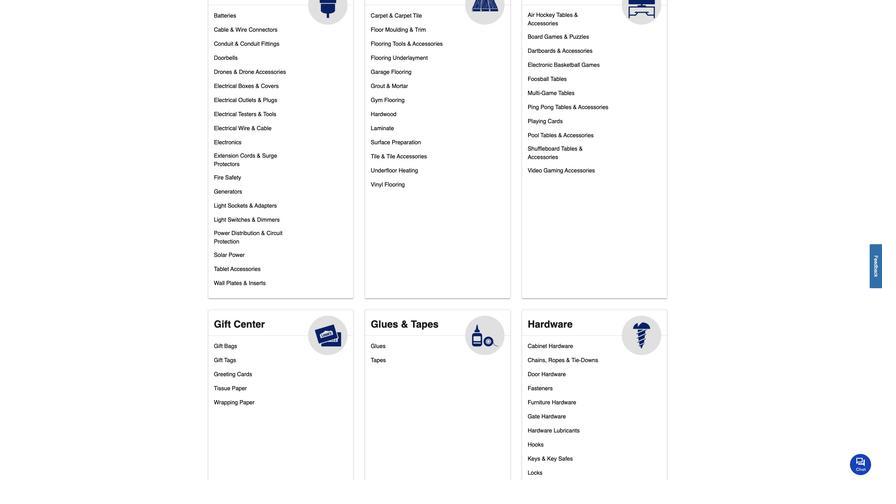 Task type: describe. For each thing, give the bounding box(es) containing it.
hardwood link
[[371, 109, 396, 124]]

electronics link
[[214, 138, 241, 152]]

furniture hardware link
[[528, 398, 576, 412]]

video gaming accessories
[[528, 168, 595, 174]]

outlets
[[238, 97, 256, 103]]

power inside power distribution & circuit protection
[[214, 230, 230, 237]]

extension cords & surge protectors
[[214, 153, 277, 168]]

electrical for electrical testers & tools
[[214, 111, 237, 118]]

grout & mortar
[[371, 83, 408, 89]]

light switches & dimmers link
[[214, 215, 280, 229]]

electronic basketball games
[[528, 62, 600, 68]]

hardware lubricants
[[528, 428, 580, 434]]

garage flooring
[[371, 69, 412, 75]]

hardware image
[[622, 316, 661, 355]]

generators link
[[214, 187, 242, 201]]

tables down electronic basketball games link
[[551, 76, 567, 82]]

accessories inside air hockey tables & accessories
[[528, 20, 558, 27]]

carpet & carpet tile
[[371, 13, 422, 19]]

flooring for vinyl flooring
[[384, 182, 405, 188]]

ropes
[[548, 357, 565, 364]]

tissue
[[214, 386, 230, 392]]

mortar
[[392, 83, 408, 89]]

fire
[[214, 175, 224, 181]]

multi-game tables link
[[528, 88, 575, 102]]

foosball
[[528, 76, 549, 82]]

& inside "link"
[[234, 69, 237, 75]]

2 carpet from the left
[[395, 13, 412, 19]]

shuffleboard
[[528, 146, 560, 152]]

drones & drone accessories link
[[214, 67, 286, 81]]

hardware for gate hardware
[[541, 414, 566, 420]]

solar power link
[[214, 250, 245, 264]]

playing cards link
[[528, 117, 563, 131]]

dimmers
[[257, 217, 280, 223]]

hardware for furniture hardware
[[552, 400, 576, 406]]

laminate
[[371, 125, 394, 132]]

power distribution & circuit protection link
[[214, 229, 295, 250]]

furniture hardware
[[528, 400, 576, 406]]

1 carpet from the left
[[371, 13, 388, 19]]

tables right the pong
[[555, 104, 571, 111]]

tissue paper
[[214, 386, 247, 392]]

vinyl flooring
[[371, 182, 405, 188]]

d
[[873, 264, 879, 267]]

& inside 'link'
[[386, 83, 390, 89]]

door hardware
[[528, 371, 566, 378]]

electrical for electrical outlets & plugs
[[214, 97, 237, 103]]

electrical boxes & covers link
[[214, 81, 279, 95]]

hardware link
[[522, 310, 667, 355]]

electrical testers & tools
[[214, 111, 276, 118]]

multi-
[[528, 90, 541, 96]]

basketball
[[554, 62, 580, 68]]

tile & tile accessories
[[371, 153, 427, 160]]

b
[[873, 267, 879, 269]]

1 vertical spatial games
[[582, 62, 600, 68]]

electrical wire & cable
[[214, 125, 272, 132]]

& inside power distribution & circuit protection
[[261, 230, 265, 237]]

0 vertical spatial games
[[544, 34, 562, 40]]

0 vertical spatial tapes
[[411, 319, 439, 330]]

garage flooring link
[[371, 67, 412, 81]]

ping pong tables & accessories
[[528, 104, 608, 111]]

electrical for electrical boxes & covers
[[214, 83, 237, 89]]

locks link
[[528, 468, 542, 480]]

1 vertical spatial power
[[229, 252, 245, 258]]

wrapping
[[214, 400, 238, 406]]

fasteners
[[528, 386, 553, 392]]

vinyl
[[371, 182, 383, 188]]

1 e from the top
[[873, 258, 879, 261]]

foosball tables link
[[528, 74, 567, 88]]

board games & puzzles
[[528, 34, 589, 40]]

electrical testers & tools link
[[214, 109, 276, 124]]

grout
[[371, 83, 385, 89]]

tables inside shuffleboard tables & accessories
[[561, 146, 577, 152]]

batteries
[[214, 13, 236, 19]]

wrapping paper link
[[214, 398, 255, 412]]

0 horizontal spatial tile
[[371, 153, 380, 160]]

gift center image
[[308, 316, 348, 355]]

cable & wire connectors link
[[214, 25, 277, 39]]

dartboards & accessories link
[[528, 46, 593, 60]]

electrical outlets & plugs link
[[214, 95, 277, 109]]

gift bags
[[214, 343, 237, 350]]

glues & tapes image
[[465, 316, 504, 355]]

gate hardware link
[[528, 412, 566, 426]]

electronic
[[528, 62, 552, 68]]

tables inside air hockey tables & accessories
[[556, 12, 573, 18]]

light for light sockets & adapters
[[214, 203, 226, 209]]

grout & mortar link
[[371, 81, 408, 95]]

gift for gift center
[[214, 319, 231, 330]]

electrical wire & cable link
[[214, 124, 272, 138]]

wire inside 'link'
[[238, 125, 250, 132]]

carpet & carpet tile link
[[371, 11, 422, 25]]

vinyl flooring link
[[371, 180, 405, 194]]

solar power
[[214, 252, 245, 258]]

gift for gift tags
[[214, 357, 223, 364]]

0 vertical spatial cable
[[214, 27, 229, 33]]

keys & key safes link
[[528, 454, 573, 468]]

cable inside 'link'
[[257, 125, 272, 132]]

generators
[[214, 189, 242, 195]]

tablet accessories link
[[214, 264, 261, 279]]

tapes link
[[371, 356, 386, 370]]

fasteners link
[[528, 384, 553, 398]]

game
[[541, 90, 557, 96]]

flooring underlayment link
[[371, 53, 428, 67]]

flooring underlayment
[[371, 55, 428, 61]]

hardware down gate hardware link
[[528, 428, 552, 434]]

keys & key safes
[[528, 456, 573, 462]]

hardware up cabinet hardware
[[528, 319, 573, 330]]

electrical for electrical wire & cable
[[214, 125, 237, 132]]

hardwood
[[371, 111, 396, 118]]

keys
[[528, 456, 540, 462]]

fire safety link
[[214, 173, 241, 187]]

ping
[[528, 104, 539, 111]]

tile & tile accessories link
[[371, 152, 427, 166]]

conduit & conduit fittings
[[214, 41, 279, 47]]

light switches & dimmers
[[214, 217, 280, 223]]



Task type: vqa. For each thing, say whether or not it's contained in the screenshot.
Outlets on the top of page
yes



Task type: locate. For each thing, give the bounding box(es) containing it.
video
[[528, 168, 542, 174]]

tables down pool tables & accessories link
[[561, 146, 577, 152]]

game room image
[[622, 0, 661, 25]]

0 horizontal spatial carpet
[[371, 13, 388, 19]]

0 horizontal spatial tools
[[263, 111, 276, 118]]

0 vertical spatial tools
[[393, 41, 406, 47]]

light for light switches & dimmers
[[214, 217, 226, 223]]

paper for wrapping paper
[[239, 400, 255, 406]]

flooring tools & accessories link
[[371, 39, 443, 53]]

air hockey tables & accessories link
[[528, 11, 609, 32]]

0 horizontal spatial games
[[544, 34, 562, 40]]

hardware up the gate hardware
[[552, 400, 576, 406]]

2 conduit from the left
[[240, 41, 260, 47]]

drones & drone accessories
[[214, 69, 286, 75]]

1 conduit from the left
[[214, 41, 233, 47]]

light sockets & adapters
[[214, 203, 277, 209]]

switches
[[228, 217, 250, 223]]

ping pong tables & accessories link
[[528, 102, 608, 117]]

hardware down the furniture hardware link
[[541, 414, 566, 420]]

hardware down ropes
[[541, 371, 566, 378]]

safety
[[225, 175, 241, 181]]

1 light from the top
[[214, 203, 226, 209]]

sockets
[[228, 203, 248, 209]]

underfloor
[[371, 168, 397, 174]]

2 glues from the top
[[371, 343, 386, 350]]

glues & tapes
[[371, 319, 439, 330]]

covers
[[261, 83, 279, 89]]

greeting cards link
[[214, 370, 252, 384]]

gift left bags
[[214, 343, 223, 350]]

carpet up floor moulding & trim
[[395, 13, 412, 19]]

door hardware link
[[528, 370, 566, 384]]

tools inside flooring tools & accessories link
[[393, 41, 406, 47]]

hardware
[[528, 319, 573, 330], [549, 343, 573, 350], [541, 371, 566, 378], [552, 400, 576, 406], [541, 414, 566, 420], [528, 428, 552, 434]]

gate hardware
[[528, 414, 566, 420]]

chains, ropes & tie-downs link
[[528, 356, 598, 370]]

2 e from the top
[[873, 261, 879, 264]]

light down "generators" link
[[214, 203, 226, 209]]

0 horizontal spatial tapes
[[371, 357, 386, 364]]

electrical boxes & covers
[[214, 83, 279, 89]]

trim
[[415, 27, 426, 33]]

&
[[574, 12, 578, 18], [389, 13, 393, 19], [230, 27, 234, 33], [410, 27, 413, 33], [564, 34, 568, 40], [235, 41, 239, 47], [407, 41, 411, 47], [557, 48, 561, 54], [234, 69, 237, 75], [256, 83, 259, 89], [386, 83, 390, 89], [258, 97, 262, 103], [573, 104, 577, 111], [258, 111, 262, 118], [251, 125, 255, 132], [558, 132, 562, 139], [579, 146, 583, 152], [257, 153, 261, 159], [381, 153, 385, 160], [249, 203, 253, 209], [252, 217, 256, 223], [261, 230, 265, 237], [243, 280, 247, 287], [401, 319, 408, 330], [566, 357, 570, 364], [542, 456, 546, 462]]

testers
[[238, 111, 256, 118]]

puzzles
[[569, 34, 589, 40]]

cards up pool tables & accessories
[[548, 118, 563, 125]]

hardware up "chains, ropes & tie-downs"
[[549, 343, 573, 350]]

tools down plugs
[[263, 111, 276, 118]]

lubricants
[[554, 428, 580, 434]]

1 horizontal spatial conduit
[[240, 41, 260, 47]]

3 gift from the top
[[214, 357, 223, 364]]

circuit
[[267, 230, 282, 237]]

glues up glues link
[[371, 319, 398, 330]]

hooks
[[528, 442, 544, 448]]

light left switches on the left top of page
[[214, 217, 226, 223]]

garage
[[371, 69, 390, 75]]

1 horizontal spatial tile
[[387, 153, 395, 160]]

paper for tissue paper
[[232, 386, 247, 392]]

connectors
[[249, 27, 277, 33]]

0 vertical spatial power
[[214, 230, 230, 237]]

flooring for garage flooring
[[391, 69, 412, 75]]

1 gift from the top
[[214, 319, 231, 330]]

4 electrical from the top
[[214, 125, 237, 132]]

accessories inside "link"
[[256, 69, 286, 75]]

tile up the trim in the top left of the page
[[413, 13, 422, 19]]

fire safety
[[214, 175, 241, 181]]

tile down surface
[[371, 153, 380, 160]]

surface preparation link
[[371, 138, 421, 152]]

2 electrical from the top
[[214, 97, 237, 103]]

1 vertical spatial paper
[[239, 400, 255, 406]]

tile
[[413, 13, 422, 19], [371, 153, 380, 160], [387, 153, 395, 160]]

boxes
[[238, 83, 254, 89]]

0 vertical spatial wire
[[236, 27, 247, 33]]

1 vertical spatial tools
[[263, 111, 276, 118]]

drones
[[214, 69, 232, 75]]

tables right hockey
[[556, 12, 573, 18]]

tile down 'surface preparation' link
[[387, 153, 395, 160]]

cards for greeting cards
[[237, 371, 252, 378]]

chat invite button image
[[850, 454, 871, 475]]

hooks link
[[528, 440, 544, 454]]

gift left tags
[[214, 357, 223, 364]]

flooring down underfloor heating link on the left top of page
[[384, 182, 405, 188]]

hardware for door hardware
[[541, 371, 566, 378]]

cable down electrical testers & tools link
[[257, 125, 272, 132]]

1 horizontal spatial tools
[[393, 41, 406, 47]]

flooring for gym flooring
[[384, 97, 405, 103]]

1 glues from the top
[[371, 319, 398, 330]]

foosball tables
[[528, 76, 567, 82]]

gift tags link
[[214, 356, 236, 370]]

3 electrical from the top
[[214, 111, 237, 118]]

conduit
[[214, 41, 233, 47], [240, 41, 260, 47]]

power up protection
[[214, 230, 230, 237]]

glues & tapes link
[[365, 310, 510, 355]]

1 electrical from the top
[[214, 83, 237, 89]]

conduit down the cable & wire connectors link
[[240, 41, 260, 47]]

underfloor heating link
[[371, 166, 418, 180]]

center
[[234, 319, 265, 330]]

electrical up electronics
[[214, 125, 237, 132]]

surface preparation
[[371, 139, 421, 146]]

accessories inside shuffleboard tables & accessories
[[528, 154, 558, 161]]

0 vertical spatial gift
[[214, 319, 231, 330]]

shuffleboard tables & accessories
[[528, 146, 583, 161]]

0 vertical spatial light
[[214, 203, 226, 209]]

surge
[[262, 153, 277, 159]]

tools down floor moulding & trim link
[[393, 41, 406, 47]]

games right basketball
[[582, 62, 600, 68]]

accessories inside 'link'
[[565, 168, 595, 174]]

flooring up the garage
[[371, 55, 391, 61]]

e up d
[[873, 258, 879, 261]]

2 horizontal spatial tile
[[413, 13, 422, 19]]

inserts
[[249, 280, 266, 287]]

power
[[214, 230, 230, 237], [229, 252, 245, 258]]

tools inside electrical testers & tools link
[[263, 111, 276, 118]]

floor
[[371, 27, 384, 33]]

1 vertical spatial tapes
[[371, 357, 386, 364]]

gate
[[528, 414, 540, 420]]

flooring tools & accessories
[[371, 41, 443, 47]]

cards right greeting
[[237, 371, 252, 378]]

tables down playing cards link
[[541, 132, 557, 139]]

preparation
[[392, 139, 421, 146]]

electrical left outlets on the left top of the page
[[214, 97, 237, 103]]

1 horizontal spatial games
[[582, 62, 600, 68]]

glues up tapes link
[[371, 343, 386, 350]]

1 vertical spatial wire
[[238, 125, 250, 132]]

flooring down grout & mortar 'link'
[[384, 97, 405, 103]]

glues for glues & tapes
[[371, 319, 398, 330]]

electrical left the testers
[[214, 111, 237, 118]]

1 vertical spatial cable
[[257, 125, 272, 132]]

2 gift from the top
[[214, 343, 223, 350]]

1 vertical spatial cards
[[237, 371, 252, 378]]

electrical inside 'link'
[[214, 125, 237, 132]]

protection
[[214, 239, 239, 245]]

multi-game tables
[[528, 90, 575, 96]]

conduit up "doorbells"
[[214, 41, 233, 47]]

electrical down drones
[[214, 83, 237, 89]]

1 vertical spatial light
[[214, 217, 226, 223]]

cabinet hardware link
[[528, 342, 573, 356]]

cards for playing cards
[[548, 118, 563, 125]]

wire up "conduit & conduit fittings"
[[236, 27, 247, 33]]

0 vertical spatial glues
[[371, 319, 398, 330]]

paper down the tissue paper link
[[239, 400, 255, 406]]

flooring down floor
[[371, 41, 391, 47]]

1 horizontal spatial carpet
[[395, 13, 412, 19]]

tools
[[393, 41, 406, 47], [263, 111, 276, 118]]

protectors
[[214, 161, 240, 168]]

flooring image
[[465, 0, 504, 25]]

furniture
[[528, 400, 550, 406]]

wall plates & inserts link
[[214, 279, 266, 293]]

pool tables & accessories
[[528, 132, 594, 139]]

doorbells
[[214, 55, 238, 61]]

1 vertical spatial gift
[[214, 343, 223, 350]]

& inside air hockey tables & accessories
[[574, 12, 578, 18]]

& inside shuffleboard tables & accessories
[[579, 146, 583, 152]]

wire down electrical testers & tools link
[[238, 125, 250, 132]]

carpet up floor
[[371, 13, 388, 19]]

underfloor heating
[[371, 168, 418, 174]]

tapes
[[411, 319, 439, 330], [371, 357, 386, 364]]

gym
[[371, 97, 383, 103]]

video gaming accessories link
[[528, 166, 595, 180]]

tables
[[556, 12, 573, 18], [551, 76, 567, 82], [558, 90, 575, 96], [555, 104, 571, 111], [541, 132, 557, 139], [561, 146, 577, 152]]

& inside 'link'
[[251, 125, 255, 132]]

glues for glues
[[371, 343, 386, 350]]

dartboards & accessories
[[528, 48, 593, 54]]

light
[[214, 203, 226, 209], [214, 217, 226, 223]]

1 vertical spatial glues
[[371, 343, 386, 350]]

flooring down flooring underlayment link
[[391, 69, 412, 75]]

1 horizontal spatial cards
[[548, 118, 563, 125]]

0 horizontal spatial cable
[[214, 27, 229, 33]]

drone
[[239, 69, 254, 75]]

electrical image
[[308, 0, 348, 25]]

0 horizontal spatial cards
[[237, 371, 252, 378]]

e up 'b'
[[873, 261, 879, 264]]

downs
[[581, 357, 598, 364]]

gift for gift bags
[[214, 343, 223, 350]]

cable down batteries link
[[214, 27, 229, 33]]

1 horizontal spatial tapes
[[411, 319, 439, 330]]

batteries link
[[214, 11, 236, 25]]

electrical outlets & plugs
[[214, 97, 277, 103]]

gift up gift bags
[[214, 319, 231, 330]]

0 vertical spatial paper
[[232, 386, 247, 392]]

laminate link
[[371, 124, 394, 138]]

doorbells link
[[214, 53, 238, 67]]

2 light from the top
[[214, 217, 226, 223]]

wall plates & inserts
[[214, 280, 266, 287]]

solar
[[214, 252, 227, 258]]

0 horizontal spatial conduit
[[214, 41, 233, 47]]

dartboards
[[528, 48, 556, 54]]

2 vertical spatial gift
[[214, 357, 223, 364]]

tables up ping pong tables & accessories
[[558, 90, 575, 96]]

light sockets & adapters link
[[214, 201, 277, 215]]

hardware for cabinet hardware
[[549, 343, 573, 350]]

distribution
[[231, 230, 260, 237]]

greeting cards
[[214, 371, 252, 378]]

1 horizontal spatial cable
[[257, 125, 272, 132]]

floor moulding & trim
[[371, 27, 426, 33]]

flooring
[[371, 41, 391, 47], [371, 55, 391, 61], [391, 69, 412, 75], [384, 97, 405, 103], [384, 182, 405, 188]]

f e e d b a c k
[[873, 255, 879, 277]]

& inside extension cords & surge protectors
[[257, 153, 261, 159]]

games up the dartboards & accessories
[[544, 34, 562, 40]]

0 vertical spatial cards
[[548, 118, 563, 125]]

power up tablet accessories
[[229, 252, 245, 258]]

paper down greeting cards link
[[232, 386, 247, 392]]



